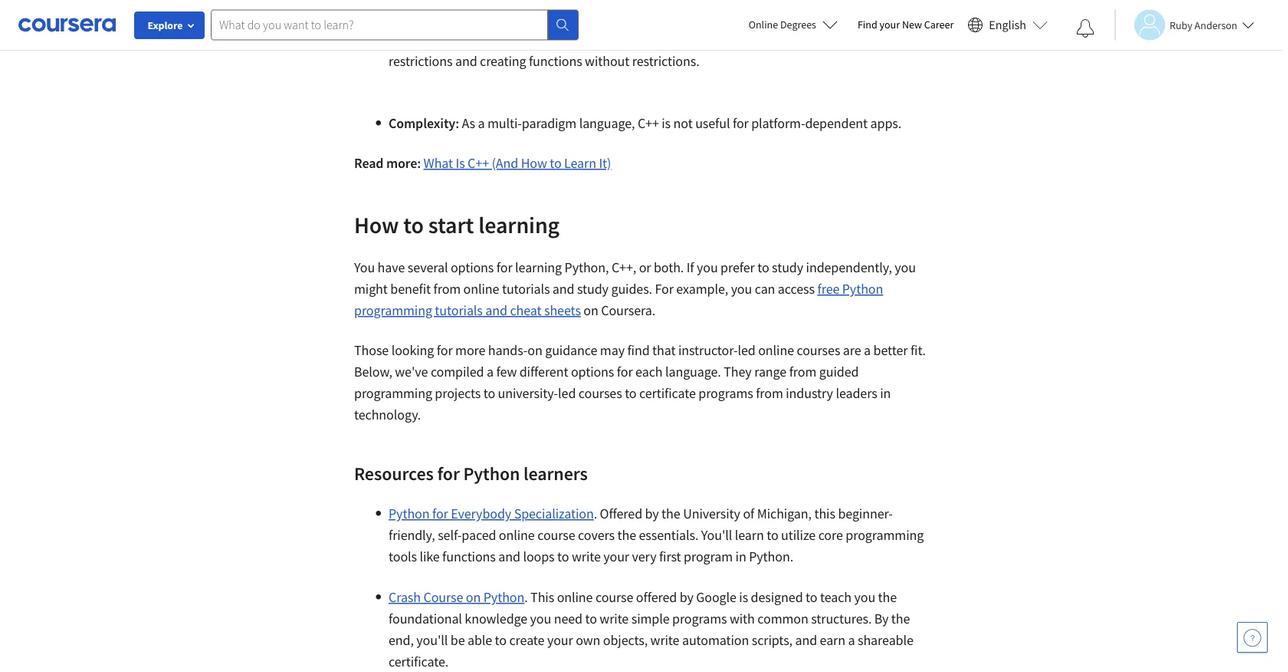 Task type: locate. For each thing, give the bounding box(es) containing it.
python,
[[565, 259, 609, 276]]

write down simple
[[651, 632, 680, 649]]

we've
[[395, 363, 428, 380]]

shareable
[[858, 632, 914, 649]]

1 vertical spatial is
[[740, 589, 749, 606]]

by inside ". this online course offered by google is designed to teach you the foundational knowledge you need to write simple programs with common structures. by the end, you'll be able to create your own objects, write automation scripts, and earn a shareable certificate."
[[680, 589, 694, 606]]

2 vertical spatial functions
[[443, 548, 496, 565]]

a right as
[[478, 115, 485, 132]]

0 vertical spatial course
[[538, 527, 576, 544]]

explore
[[148, 18, 183, 32]]

to left learn
[[550, 155, 562, 172]]

python
[[843, 280, 884, 298], [464, 462, 520, 485], [389, 505, 430, 522], [484, 589, 525, 606]]

0 horizontal spatial like
[[420, 548, 440, 565]]

like inside . offered by the university of michigan, this beginner- friendly, self-paced online course covers the essentials. you'll learn to utilize core programming tools like functions and loops to write your very first program in python.
[[420, 548, 440, 565]]

. offered by the university of michigan, this beginner- friendly, self-paced online course covers the essentials. you'll learn to utilize core programming tools like functions and loops to write your very first program in python.
[[389, 505, 924, 565]]

a
[[478, 115, 485, 132], [864, 342, 871, 359], [487, 363, 494, 380], [849, 632, 856, 649]]

0 vertical spatial tutorials
[[502, 280, 550, 298]]

1 vertical spatial learning
[[515, 259, 562, 276]]

in down learn
[[736, 548, 747, 565]]

is left "not"
[[662, 115, 671, 132]]

fit.
[[911, 342, 926, 359]]

without down the type
[[585, 53, 630, 70]]

1 horizontal spatial options
[[571, 363, 615, 380]]

1 vertical spatial without
[[585, 53, 630, 70]]

passing
[[672, 31, 715, 48]]

0 vertical spatial your
[[880, 18, 901, 31]]

you down prefer
[[731, 280, 753, 298]]

python for everybody specialization link
[[389, 505, 594, 522]]

and inside . offered by the university of michigan, this beginner- friendly, self-paced online course covers the essentials. you'll learn to utilize core programming tools like functions and loops to write your very first program in python.
[[499, 548, 521, 565]]

None search field
[[211, 10, 579, 40]]

1 vertical spatial programs
[[673, 610, 727, 627]]

1 horizontal spatial led
[[738, 342, 756, 359]]

range
[[755, 363, 787, 380]]

learning up cheat
[[515, 259, 562, 276]]

0 vertical spatial by
[[645, 505, 659, 522]]

1 vertical spatial functions
[[529, 53, 583, 70]]

2 vertical spatial your
[[548, 632, 573, 649]]

study down python,
[[578, 280, 609, 298]]

can
[[755, 280, 776, 298]]

1 vertical spatial write
[[600, 610, 629, 627]]

is up with
[[740, 589, 749, 606]]

you have several options for learning python, c++, or both. if you prefer to study independently, you might benefit from online tutorials and study guides. for example, you can access
[[354, 259, 917, 298]]

0 vertical spatial programming
[[354, 302, 432, 319]]

is inside ". this online course offered by google is designed to teach you the foundational knowledge you need to write simple programs with common structures. by the end, you'll be able to create your own objects, write automation scripts, and earn a shareable certificate."
[[740, 589, 749, 606]]

in inside those looking for more hands-on guidance may find that instructor-led online courses are a better fit. below, we've compiled a few different options for each language. they range from guided programming projects to university-led courses to certificate programs from industry leaders in technology.
[[881, 385, 891, 402]]

how right (and
[[521, 155, 547, 172]]

guides.
[[612, 280, 653, 298]]

write
[[572, 548, 601, 565], [600, 610, 629, 627], [651, 632, 680, 649]]

1 horizontal spatial like
[[649, 31, 669, 48]]

without right values
[[837, 31, 882, 48]]

led down different
[[558, 385, 576, 402]]

objects,
[[603, 632, 648, 649]]

everybody
[[451, 505, 512, 522]]

program
[[684, 548, 733, 565]]

1 vertical spatial courses
[[579, 385, 623, 402]]

0 vertical spatial c++
[[453, 31, 474, 48]]

tutorials up more in the left bottom of the page
[[435, 302, 483, 319]]

. inside . offered by the university of michigan, this beginner- friendly, self-paced online course covers the essentials. you'll learn to utilize core programming tools like functions and loops to write your very first program in python.
[[594, 505, 598, 522]]

help center image
[[1244, 628, 1262, 647]]

crash
[[389, 589, 421, 606]]

might
[[354, 280, 388, 298]]

study up the access
[[772, 259, 804, 276]]

show notifications image
[[1077, 19, 1095, 38]]

1 vertical spatial your
[[604, 548, 630, 565]]

1 horizontal spatial your
[[604, 548, 630, 565]]

a right earn in the bottom right of the page
[[849, 632, 856, 649]]

university-
[[498, 385, 558, 402]]

what is c++ (and how to learn it) link
[[424, 155, 612, 172]]

like right the tools
[[420, 548, 440, 565]]

0 vertical spatial in
[[881, 385, 891, 402]]

programming down the "benefit"
[[354, 302, 432, 319]]

online degrees button
[[737, 8, 851, 41]]

the right the by
[[892, 610, 911, 627]]

2 vertical spatial write
[[651, 632, 680, 649]]

functions right the type
[[593, 31, 647, 48]]

0 vertical spatial without
[[837, 31, 882, 48]]

1 vertical spatial like
[[420, 548, 440, 565]]

tutorials up cheat
[[502, 280, 550, 298]]

platform-
[[752, 115, 806, 132]]

like up restrictions.
[[649, 31, 669, 48]]

class
[[534, 31, 562, 48]]

and
[[718, 31, 740, 48], [456, 53, 477, 70], [553, 280, 575, 298], [486, 302, 508, 319], [499, 548, 521, 565], [796, 632, 818, 649]]

1 horizontal spatial functions
[[529, 53, 583, 70]]

1 horizontal spatial on
[[528, 342, 543, 359]]

and left 'loops'
[[499, 548, 521, 565]]

this
[[531, 589, 555, 606]]

0 vertical spatial write
[[572, 548, 601, 565]]

0 horizontal spatial course
[[538, 527, 576, 544]]

for up compiled
[[437, 342, 453, 359]]

0 vertical spatial like
[[649, 31, 669, 48]]

very
[[632, 548, 657, 565]]

0 horizontal spatial on
[[466, 589, 481, 606]]

those looking for more hands-on guidance may find that instructor-led online courses are a better fit. below, we've compiled a few different options for each language. they range from guided programming projects to university-led courses to certificate programs from industry leaders in technology.
[[354, 342, 926, 423]]

write up objects,
[[600, 610, 629, 627]]

functions down paced
[[443, 548, 496, 565]]

online up need
[[557, 589, 593, 606]]

led up they
[[738, 342, 756, 359]]

free python programming tutorials and cheat sheets link
[[354, 280, 884, 319]]

0 vertical spatial is
[[662, 115, 671, 132]]

1 vertical spatial study
[[578, 280, 609, 298]]

tutorials inside free python programming tutorials and cheat sheets
[[435, 302, 483, 319]]

1 vertical spatial by
[[680, 589, 694, 606]]

on coursera.
[[581, 302, 656, 319]]

by up 'essentials.'
[[645, 505, 659, 522]]

and left earn in the bottom right of the page
[[796, 632, 818, 649]]

python down independently,
[[843, 280, 884, 298]]

course inside . offered by the university of michigan, this beginner- friendly, self-paced online course covers the essentials. you'll learn to utilize core programming tools like functions and loops to write your very first program in python.
[[538, 527, 576, 544]]

0 horizontal spatial by
[[645, 505, 659, 522]]

0 vertical spatial .
[[594, 505, 598, 522]]

learning
[[479, 210, 560, 239], [515, 259, 562, 276]]

0 horizontal spatial how
[[354, 210, 399, 239]]

programming up technology.
[[354, 385, 432, 402]]

learn
[[735, 527, 765, 544]]

write down covers
[[572, 548, 601, 565]]

0 horizontal spatial tutorials
[[435, 302, 483, 319]]

few
[[497, 363, 517, 380]]

your inside ". this online course offered by google is designed to teach you the foundational knowledge you need to write simple programs with common structures. by the end, you'll be able to create your own objects, write automation scripts, and earn a shareable certificate."
[[548, 632, 573, 649]]

options down may
[[571, 363, 615, 380]]

1 vertical spatial in
[[736, 548, 747, 565]]

start
[[429, 210, 474, 239]]

0 horizontal spatial courses
[[579, 385, 623, 402]]

is
[[662, 115, 671, 132], [740, 589, 749, 606]]

how up you
[[354, 210, 399, 239]]

online
[[749, 18, 779, 31]]

anderson
[[1195, 18, 1238, 32]]

0 horizontal spatial from
[[434, 280, 461, 298]]

1 vertical spatial course
[[596, 589, 634, 606]]

options
[[451, 259, 494, 276], [571, 363, 615, 380]]

1 horizontal spatial courses
[[797, 342, 841, 359]]

0 horizontal spatial is
[[662, 115, 671, 132]]

programs up "automation"
[[673, 610, 727, 627]]

online inside you have several options for learning python, c++, or both. if you prefer to study independently, you might benefit from online tutorials and study guides. for example, you can access
[[464, 280, 500, 298]]

for left "each"
[[617, 363, 633, 380]]

. left this
[[525, 589, 528, 606]]

own
[[576, 632, 601, 649]]

to right 'loops'
[[558, 548, 569, 565]]

functions down 'class'
[[529, 53, 583, 70]]

coursera image
[[18, 12, 116, 37]]

to up own
[[586, 610, 597, 627]]

the
[[662, 505, 681, 522], [618, 527, 637, 544], [879, 589, 897, 606], [892, 610, 911, 627]]

create
[[510, 632, 545, 649]]

1 horizontal spatial course
[[596, 589, 634, 606]]

c++ right 'is'
[[468, 155, 489, 172]]

options right several
[[451, 259, 494, 276]]

1 vertical spatial options
[[571, 363, 615, 380]]

and up sheets
[[553, 280, 575, 298]]

1 vertical spatial c++
[[638, 115, 659, 132]]

the down offered
[[618, 527, 637, 544]]

to
[[550, 155, 562, 172], [404, 210, 424, 239], [758, 259, 770, 276], [484, 385, 496, 402], [625, 385, 637, 402], [767, 527, 779, 544], [558, 548, 569, 565], [806, 589, 818, 606], [586, 610, 597, 627], [495, 632, 507, 649]]

2 vertical spatial programming
[[846, 527, 924, 544]]

What do you want to learn? text field
[[211, 10, 548, 40]]

on right course
[[466, 589, 481, 606]]

a right are
[[864, 342, 871, 359]]

0 horizontal spatial options
[[451, 259, 494, 276]]

have
[[378, 259, 405, 276]]

online up range
[[759, 342, 795, 359]]

0 vertical spatial led
[[738, 342, 756, 359]]

0 horizontal spatial functions
[[443, 548, 496, 565]]

self-
[[438, 527, 462, 544]]

simple
[[632, 610, 670, 627]]

c++
[[453, 31, 474, 48], [638, 115, 659, 132], [468, 155, 489, 172]]

your right find
[[880, 18, 901, 31]]

resources
[[354, 462, 434, 485]]

cheat
[[510, 302, 542, 319]]

c++ left lacks
[[453, 31, 474, 48]]

for
[[655, 280, 674, 298]]

0 horizontal spatial led
[[558, 385, 576, 402]]

2 vertical spatial from
[[756, 385, 784, 402]]

0 vertical spatial from
[[434, 280, 461, 298]]

better
[[874, 342, 908, 359]]

1 horizontal spatial how
[[521, 155, 547, 172]]

2 horizontal spatial on
[[584, 302, 599, 319]]

0 vertical spatial programs
[[699, 385, 754, 402]]

essentials.
[[639, 527, 699, 544]]

c++ lacks first-class type functions like passing and returning values without restrictions and creating functions without restrictions.
[[389, 31, 882, 70]]

course down specialization
[[538, 527, 576, 544]]

2 vertical spatial on
[[466, 589, 481, 606]]

1 horizontal spatial study
[[772, 259, 804, 276]]

courses up guided
[[797, 342, 841, 359]]

instructor-
[[679, 342, 738, 359]]

both.
[[654, 259, 684, 276]]

1 horizontal spatial .
[[594, 505, 598, 522]]

without
[[837, 31, 882, 48], [585, 53, 630, 70]]

course inside ". this online course offered by google is designed to teach you the foundational knowledge you need to write simple programs with common structures. by the end, you'll be able to create your own objects, write automation scripts, and earn a shareable certificate."
[[596, 589, 634, 606]]

may
[[600, 342, 625, 359]]

first
[[660, 548, 682, 565]]

0 horizontal spatial in
[[736, 548, 747, 565]]

independently,
[[807, 259, 893, 276]]

programs down they
[[699, 385, 754, 402]]

several
[[408, 259, 448, 276]]

1 vertical spatial how
[[354, 210, 399, 239]]

in right leaders
[[881, 385, 891, 402]]

industry
[[786, 385, 834, 402]]

programs inside those looking for more hands-on guidance may find that instructor-led online courses are a better fit. below, we've compiled a few different options for each language. they range from guided programming projects to university-led courses to certificate programs from industry leaders in technology.
[[699, 385, 754, 402]]

from down several
[[434, 280, 461, 298]]

paced
[[462, 527, 497, 544]]

1 vertical spatial on
[[528, 342, 543, 359]]

multi-
[[488, 115, 522, 132]]

or
[[639, 259, 652, 276]]

projects
[[435, 385, 481, 402]]

programming
[[354, 302, 432, 319], [354, 385, 432, 402], [846, 527, 924, 544]]

on right sheets
[[584, 302, 599, 319]]

1 vertical spatial tutorials
[[435, 302, 483, 319]]

programs
[[699, 385, 754, 402], [673, 610, 727, 627]]

useful
[[696, 115, 731, 132]]

1 horizontal spatial in
[[881, 385, 891, 402]]

. for python
[[525, 589, 528, 606]]

course up simple
[[596, 589, 634, 606]]

how
[[521, 155, 547, 172], [354, 210, 399, 239]]

is for not
[[662, 115, 671, 132]]

free python programming tutorials and cheat sheets
[[354, 280, 884, 319]]

options inside those looking for more hands-on guidance may find that instructor-led online courses are a better fit. below, we've compiled a few different options for each language. they range from guided programming projects to university-led courses to certificate programs from industry leaders in technology.
[[571, 363, 615, 380]]

online inside . offered by the university of michigan, this beginner- friendly, self-paced online course covers the essentials. you'll learn to utilize core programming tools like functions and loops to write your very first program in python.
[[499, 527, 535, 544]]

to up python.
[[767, 527, 779, 544]]

. up covers
[[594, 505, 598, 522]]

programming down beginner-
[[846, 527, 924, 544]]

to down "each"
[[625, 385, 637, 402]]

by left google
[[680, 589, 694, 606]]

1 vertical spatial programming
[[354, 385, 432, 402]]

and inside ". this online course offered by google is designed to teach you the foundational knowledge you need to write simple programs with common structures. by the end, you'll be able to create your own objects, write automation scripts, and earn a shareable certificate."
[[796, 632, 818, 649]]

your left very
[[604, 548, 630, 565]]

1 horizontal spatial by
[[680, 589, 694, 606]]

python up python for everybody specialization
[[464, 462, 520, 485]]

on inside those looking for more hands-on guidance may find that instructor-led online courses are a better fit. below, we've compiled a few different options for each language. they range from guided programming projects to university-led courses to certificate programs from industry leaders in technology.
[[528, 342, 543, 359]]

c++,
[[612, 259, 637, 276]]

0 horizontal spatial .
[[525, 589, 528, 606]]

on up different
[[528, 342, 543, 359]]

0 vertical spatial options
[[451, 259, 494, 276]]

1 horizontal spatial tutorials
[[502, 280, 550, 298]]

access
[[778, 280, 815, 298]]

online up more in the left bottom of the page
[[464, 280, 500, 298]]

2 horizontal spatial functions
[[593, 31, 647, 48]]

1 horizontal spatial from
[[756, 385, 784, 402]]

0 horizontal spatial your
[[548, 632, 573, 649]]

online up 'loops'
[[499, 527, 535, 544]]

. for specialization
[[594, 505, 598, 522]]

online degrees
[[749, 18, 817, 31]]

to up can
[[758, 259, 770, 276]]

c++ left "not"
[[638, 115, 659, 132]]

from down range
[[756, 385, 784, 402]]

of
[[744, 505, 755, 522]]

your down need
[[548, 632, 573, 649]]

from up industry
[[790, 363, 817, 380]]

for
[[733, 115, 749, 132], [497, 259, 513, 276], [437, 342, 453, 359], [617, 363, 633, 380], [438, 462, 460, 485], [433, 505, 449, 522]]

learning down the what is c++ (and how to learn it) link
[[479, 210, 560, 239]]

1 vertical spatial led
[[558, 385, 576, 402]]

you down this
[[530, 610, 552, 627]]

1 vertical spatial from
[[790, 363, 817, 380]]

1 vertical spatial .
[[525, 589, 528, 606]]

0 horizontal spatial study
[[578, 280, 609, 298]]

on
[[584, 302, 599, 319], [528, 342, 543, 359], [466, 589, 481, 606]]

for up self- in the left of the page
[[433, 505, 449, 522]]

options inside you have several options for learning python, c++, or both. if you prefer to study independently, you might benefit from online tutorials and study guides. for example, you can access
[[451, 259, 494, 276]]

read
[[354, 155, 384, 172]]

for up cheat
[[497, 259, 513, 276]]

1 horizontal spatial is
[[740, 589, 749, 606]]

. inside ". this online course offered by google is designed to teach you the foundational knowledge you need to write simple programs with common structures. by the end, you'll be able to create your own objects, write automation scripts, and earn a shareable certificate."
[[525, 589, 528, 606]]

0 horizontal spatial without
[[585, 53, 630, 70]]

courses down may
[[579, 385, 623, 402]]

and left cheat
[[486, 302, 508, 319]]



Task type: describe. For each thing, give the bounding box(es) containing it.
2 horizontal spatial your
[[880, 18, 901, 31]]

google
[[697, 589, 737, 606]]

for right useful
[[733, 115, 749, 132]]

below,
[[354, 363, 393, 380]]

1 horizontal spatial without
[[837, 31, 882, 48]]

course
[[424, 589, 464, 606]]

to right able
[[495, 632, 507, 649]]

in inside . offered by the university of michigan, this beginner- friendly, self-paced online course covers the essentials. you'll learn to utilize core programming tools like functions and loops to write your very first program in python.
[[736, 548, 747, 565]]

english
[[990, 17, 1027, 33]]

friendly,
[[389, 527, 435, 544]]

offered
[[600, 505, 643, 522]]

core
[[819, 527, 844, 544]]

example,
[[677, 280, 729, 298]]

end,
[[389, 632, 414, 649]]

career
[[925, 18, 954, 31]]

read more: what is c++ (and how to learn it)
[[354, 155, 612, 172]]

like inside c++ lacks first-class type functions like passing and returning values without restrictions and creating functions without restrictions.
[[649, 31, 669, 48]]

a left few
[[487, 363, 494, 380]]

if
[[687, 259, 695, 276]]

c++ inside c++ lacks first-class type functions like passing and returning values without restrictions and creating functions without restrictions.
[[453, 31, 474, 48]]

. this online course offered by google is designed to teach you the foundational knowledge you need to write simple programs with common structures. by the end, you'll be able to create your own objects, write automation scripts, and earn a shareable certificate.
[[389, 589, 914, 668]]

not
[[674, 115, 693, 132]]

by inside . offered by the university of michigan, this beginner- friendly, self-paced online course covers the essentials. you'll learn to utilize core programming tools like functions and loops to write your very first program in python.
[[645, 505, 659, 522]]

that
[[653, 342, 676, 359]]

ruby anderson
[[1170, 18, 1238, 32]]

as
[[462, 115, 476, 132]]

online inside those looking for more hands-on guidance may find that instructor-led online courses are a better fit. below, we've compiled a few different options for each language. they range from guided programming projects to university-led courses to certificate programs from industry leaders in technology.
[[759, 342, 795, 359]]

benefit
[[391, 280, 431, 298]]

you up the by
[[855, 589, 876, 606]]

find
[[628, 342, 650, 359]]

functions inside . offered by the university of michigan, this beginner- friendly, self-paced online course covers the essentials. you'll learn to utilize core programming tools like functions and loops to write your very first program in python.
[[443, 548, 496, 565]]

utilize
[[782, 527, 816, 544]]

knowledge
[[465, 610, 528, 627]]

you right if
[[697, 259, 718, 276]]

first-
[[509, 31, 534, 48]]

python inside free python programming tutorials and cheat sheets
[[843, 280, 884, 298]]

0 vertical spatial study
[[772, 259, 804, 276]]

programming inside . offered by the university of michigan, this beginner- friendly, self-paced online course covers the essentials. you'll learn to utilize core programming tools like functions and loops to write your very first program in python.
[[846, 527, 924, 544]]

certificate
[[640, 385, 696, 402]]

find your new career
[[858, 18, 954, 31]]

2 horizontal spatial from
[[790, 363, 817, 380]]

the up the by
[[879, 589, 897, 606]]

is
[[456, 155, 465, 172]]

prefer
[[721, 259, 755, 276]]

need
[[554, 610, 583, 627]]

and inside you have several options for learning python, c++, or both. if you prefer to study independently, you might benefit from online tutorials and study guides. for example, you can access
[[553, 280, 575, 298]]

programming inside those looking for more hands-on guidance may find that instructor-led online courses are a better fit. below, we've compiled a few different options for each language. they range from guided programming projects to university-led courses to certificate programs from industry leaders in technology.
[[354, 385, 432, 402]]

are
[[844, 342, 862, 359]]

0 vertical spatial courses
[[797, 342, 841, 359]]

explore button
[[134, 12, 205, 39]]

guidance
[[545, 342, 598, 359]]

a inside ". this online course offered by google is designed to teach you the foundational knowledge you need to write simple programs with common structures. by the end, you'll be able to create your own objects, write automation scripts, and earn a shareable certificate."
[[849, 632, 856, 649]]

covers
[[578, 527, 615, 544]]

is for designed
[[740, 589, 749, 606]]

hands-
[[488, 342, 528, 359]]

(and
[[492, 155, 519, 172]]

english button
[[962, 0, 1055, 50]]

to left start
[[404, 210, 424, 239]]

language,
[[580, 115, 635, 132]]

python up knowledge
[[484, 589, 525, 606]]

michigan,
[[758, 505, 812, 522]]

find
[[858, 18, 878, 31]]

be
[[451, 632, 465, 649]]

2 vertical spatial c++
[[468, 155, 489, 172]]

technology.
[[354, 406, 421, 423]]

sheets
[[545, 302, 581, 319]]

complexity:
[[389, 115, 459, 132]]

programs inside ". this online course offered by google is designed to teach you the foundational knowledge you need to write simple programs with common structures. by the end, you'll be able to create your own objects, write automation scripts, and earn a shareable certificate."
[[673, 610, 727, 627]]

complexity: as a multi-paradigm language, c++ is not useful for platform-dependent apps.
[[389, 115, 902, 132]]

crash course on python
[[389, 589, 525, 606]]

write inside . offered by the university of michigan, this beginner- friendly, self-paced online course covers the essentials. you'll learn to utilize core programming tools like functions and loops to write your very first program in python.
[[572, 548, 601, 565]]

learn
[[565, 155, 597, 172]]

to left teach
[[806, 589, 818, 606]]

this
[[815, 505, 836, 522]]

tools
[[389, 548, 417, 565]]

and down lacks
[[456, 53, 477, 70]]

offered
[[636, 589, 677, 606]]

programming inside free python programming tutorials and cheat sheets
[[354, 302, 432, 319]]

those
[[354, 342, 389, 359]]

designed
[[751, 589, 803, 606]]

you right independently,
[[895, 259, 917, 276]]

teach
[[821, 589, 852, 606]]

coursera.
[[602, 302, 656, 319]]

and inside free python programming tutorials and cheat sheets
[[486, 302, 508, 319]]

for up everybody on the bottom of the page
[[438, 462, 460, 485]]

they
[[724, 363, 752, 380]]

your inside . offered by the university of michigan, this beginner- friendly, self-paced online course covers the essentials. you'll learn to utilize core programming tools like functions and loops to write your very first program in python.
[[604, 548, 630, 565]]

online inside ". this online course offered by google is designed to teach you the foundational knowledge you need to write simple programs with common structures. by the end, you'll be able to create your own objects, write automation scripts, and earn a shareable certificate."
[[557, 589, 593, 606]]

0 vertical spatial functions
[[593, 31, 647, 48]]

earn
[[820, 632, 846, 649]]

automation
[[683, 632, 750, 649]]

crash course on python link
[[389, 589, 525, 606]]

python.
[[749, 548, 794, 565]]

foundational
[[389, 610, 462, 627]]

learning inside you have several options for learning python, c++, or both. if you prefer to study independently, you might benefit from online tutorials and study guides. for example, you can access
[[515, 259, 562, 276]]

the up 'essentials.'
[[662, 505, 681, 522]]

from inside you have several options for learning python, c++, or both. if you prefer to study independently, you might benefit from online tutorials and study guides. for example, you can access
[[434, 280, 461, 298]]

different
[[520, 363, 569, 380]]

functions:
[[389, 31, 450, 48]]

restrictions.
[[633, 53, 700, 70]]

and right the passing
[[718, 31, 740, 48]]

type
[[565, 31, 590, 48]]

ruby
[[1170, 18, 1193, 32]]

language.
[[666, 363, 722, 380]]

paradigm
[[522, 115, 577, 132]]

scripts,
[[752, 632, 793, 649]]

0 vertical spatial learning
[[479, 210, 560, 239]]

python for everybody specialization
[[389, 505, 594, 522]]

returning
[[743, 31, 796, 48]]

apps.
[[871, 115, 902, 132]]

for inside you have several options for learning python, c++, or both. if you prefer to study independently, you might benefit from online tutorials and study guides. for example, you can access
[[497, 259, 513, 276]]

you'll
[[702, 527, 733, 544]]

creating
[[480, 53, 526, 70]]

0 vertical spatial how
[[521, 155, 547, 172]]

structures.
[[812, 610, 872, 627]]

tutorials inside you have several options for learning python, c++, or both. if you prefer to study independently, you might benefit from online tutorials and study guides. for example, you can access
[[502, 280, 550, 298]]

specialization
[[514, 505, 594, 522]]

to inside you have several options for learning python, c++, or both. if you prefer to study independently, you might benefit from online tutorials and study guides. for example, you can access
[[758, 259, 770, 276]]

python up "friendly,"
[[389, 505, 430, 522]]

0 vertical spatial on
[[584, 302, 599, 319]]

to right projects
[[484, 385, 496, 402]]

restrictions
[[389, 53, 453, 70]]

each
[[636, 363, 663, 380]]

learners
[[524, 462, 588, 485]]



Task type: vqa. For each thing, say whether or not it's contained in the screenshot.
Understanding people
no



